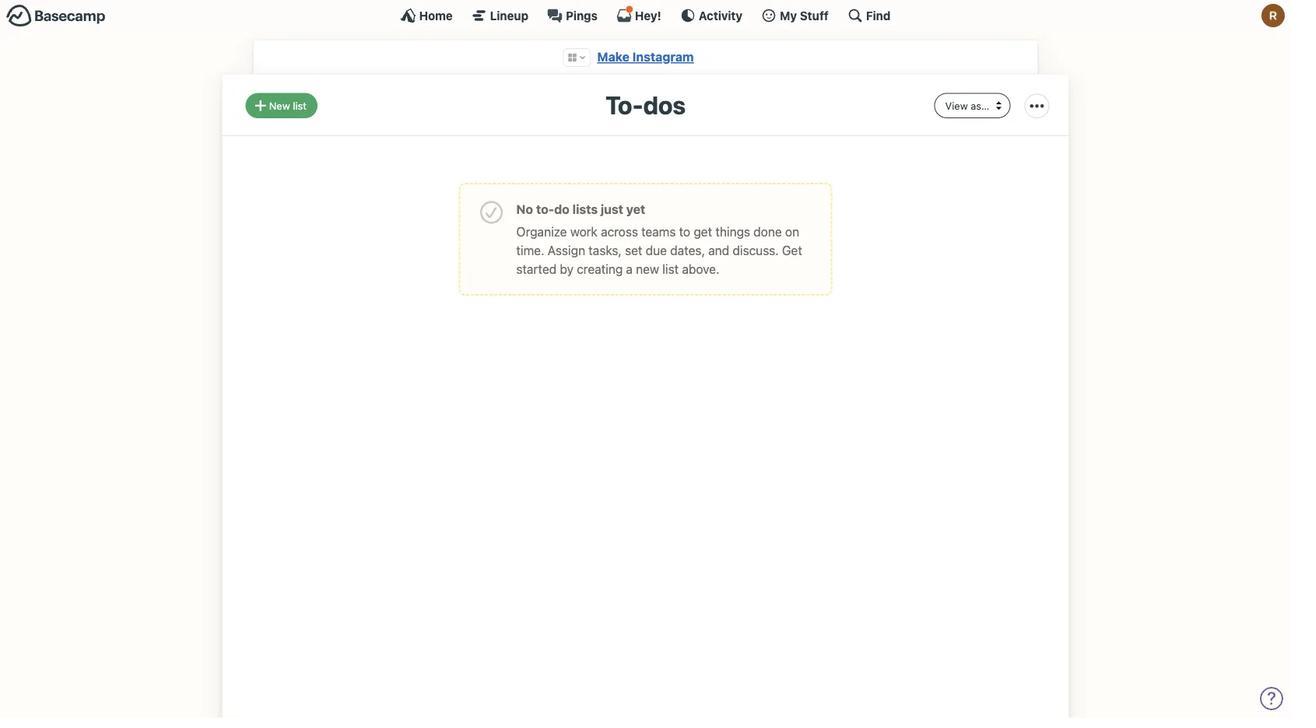 Task type: describe. For each thing, give the bounding box(es) containing it.
lineup
[[490, 9, 528, 22]]

pings button
[[547, 8, 598, 23]]

due
[[646, 243, 667, 258]]

creating
[[577, 262, 623, 276]]

find
[[866, 9, 891, 22]]

done
[[754, 224, 782, 239]]

get
[[782, 243, 802, 258]]

view as… button
[[934, 93, 1011, 118]]

home
[[419, 9, 453, 22]]

yet
[[626, 202, 645, 217]]

list inside no to-do lists just yet organize work across teams to get things done on time. assign tasks, set due dates, and discuss. get started by creating a new list above.
[[662, 262, 679, 276]]

main element
[[0, 0, 1291, 30]]

lists
[[573, 202, 598, 217]]

find button
[[847, 8, 891, 23]]

just
[[601, 202, 623, 217]]

hey!
[[635, 9, 661, 22]]

pings
[[566, 9, 598, 22]]

my
[[780, 9, 797, 22]]

to
[[679, 224, 690, 239]]

a
[[626, 262, 633, 276]]

hey! button
[[616, 5, 661, 23]]

new
[[636, 262, 659, 276]]

instagram
[[632, 49, 694, 64]]

list inside new list link
[[293, 100, 307, 111]]

activity
[[699, 9, 742, 22]]

get
[[694, 224, 712, 239]]

make
[[597, 49, 629, 64]]

above.
[[682, 262, 719, 276]]

dates,
[[670, 243, 705, 258]]

tasks,
[[589, 243, 622, 258]]

view
[[945, 100, 968, 111]]

make instagram
[[597, 49, 694, 64]]



Task type: vqa. For each thing, say whether or not it's contained in the screenshot.
'time.'
yes



Task type: locate. For each thing, give the bounding box(es) containing it.
new
[[269, 100, 290, 111]]

things
[[715, 224, 750, 239]]

list right new at the top of page
[[662, 262, 679, 276]]

1 vertical spatial list
[[662, 262, 679, 276]]

list right new
[[293, 100, 307, 111]]

started
[[516, 262, 557, 276]]

my stuff button
[[761, 8, 829, 23]]

work
[[570, 224, 598, 239]]

stuff
[[800, 9, 829, 22]]

0 vertical spatial list
[[293, 100, 307, 111]]

organize
[[516, 224, 567, 239]]

no
[[516, 202, 533, 217]]

lineup link
[[471, 8, 528, 23]]

home link
[[400, 8, 453, 23]]

across
[[601, 224, 638, 239]]

to-
[[536, 202, 554, 217]]

and
[[708, 243, 729, 258]]

teams
[[641, 224, 676, 239]]

by
[[560, 262, 573, 276]]

dos
[[643, 90, 686, 119]]

do
[[554, 202, 570, 217]]

new list link
[[246, 93, 317, 118]]

no to-do lists just yet organize work across teams to get things done on time. assign tasks, set due dates, and discuss. get started by creating a new list above.
[[516, 202, 802, 276]]

new list
[[269, 100, 307, 111]]

set
[[625, 243, 642, 258]]

as…
[[971, 100, 990, 111]]

0 horizontal spatial list
[[293, 100, 307, 111]]

activity link
[[680, 8, 742, 23]]

make instagram link
[[597, 49, 694, 64]]

ruby image
[[1261, 4, 1285, 27]]

time.
[[516, 243, 544, 258]]

discuss.
[[733, 243, 779, 258]]

view as…
[[945, 100, 990, 111]]

to-
[[605, 90, 643, 119]]

1 horizontal spatial list
[[662, 262, 679, 276]]

on
[[785, 224, 799, 239]]

list
[[293, 100, 307, 111], [662, 262, 679, 276]]

my stuff
[[780, 9, 829, 22]]

to-dos
[[605, 90, 686, 119]]

switch accounts image
[[6, 4, 106, 28]]

assign
[[548, 243, 585, 258]]



